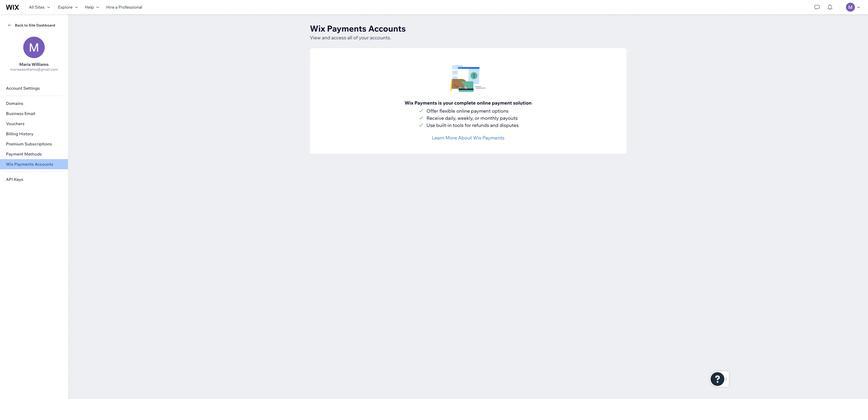 Task type: vqa. For each thing, say whether or not it's contained in the screenshot.
the add at left
no



Task type: describe. For each thing, give the bounding box(es) containing it.
wix payments accounts
[[6, 162, 53, 167]]

vouchers
[[6, 121, 24, 126]]

payment
[[6, 152, 23, 157]]

receive
[[427, 115, 444, 121]]

maria
[[19, 62, 31, 67]]

back
[[15, 23, 23, 27]]

business
[[6, 111, 24, 116]]

or
[[475, 115, 480, 121]]

solution
[[513, 100, 532, 106]]

api keys link
[[0, 174, 68, 185]]

complete
[[455, 100, 476, 106]]

business email
[[6, 111, 35, 116]]

payments for wix payments accounts
[[14, 162, 34, 167]]

domains
[[6, 101, 23, 106]]

your inside wix payments accounts view and access all of your accounts.
[[359, 35, 369, 41]]

options
[[492, 108, 509, 114]]

billing history link
[[0, 129, 68, 139]]

maria williams mariaaawilliams@gmail.com
[[10, 62, 58, 72]]

help button
[[81, 0, 103, 14]]

for
[[465, 122, 471, 128]]

back to site dashboard
[[15, 23, 55, 27]]

all
[[29, 4, 34, 10]]

0 vertical spatial online
[[477, 100, 491, 106]]

about
[[458, 135, 472, 141]]

learn more about wix payments link
[[432, 134, 505, 141]]

and inside wix payments accounts view and access all of your accounts.
[[322, 35, 330, 41]]

business email link
[[0, 109, 68, 119]]

disputes
[[500, 122, 519, 128]]

wix payments accounts link
[[0, 159, 68, 169]]

weekly,
[[458, 115, 474, 121]]

of
[[354, 35, 358, 41]]

wix payments accounts view and access all of your accounts.
[[310, 23, 406, 41]]

domains link
[[0, 98, 68, 109]]

a
[[115, 4, 118, 10]]

mariaaawilliams@gmail.com
[[10, 67, 58, 72]]

flexible
[[440, 108, 456, 114]]

settings
[[23, 86, 40, 91]]

use
[[427, 122, 435, 128]]

api
[[6, 177, 13, 182]]

account
[[6, 86, 22, 91]]

learn
[[432, 135, 445, 141]]

professional
[[119, 4, 142, 10]]

is
[[438, 100, 442, 106]]

payments for wix payments accounts view and access all of your accounts.
[[327, 23, 367, 34]]

premium
[[6, 141, 24, 147]]

view
[[310, 35, 321, 41]]

monthly
[[481, 115, 499, 121]]

access
[[331, 35, 346, 41]]

williams
[[32, 62, 49, 67]]

payouts
[[500, 115, 518, 121]]

payments for wix payments is your complete online payment solution
[[415, 100, 437, 106]]

premium subscriptions link
[[0, 139, 68, 149]]

email
[[24, 111, 35, 116]]



Task type: locate. For each thing, give the bounding box(es) containing it.
sidebar element
[[0, 14, 68, 399]]

back to site dashboard link
[[7, 22, 61, 28]]

history
[[19, 131, 34, 137]]

online
[[477, 100, 491, 106], [457, 108, 470, 114]]

vouchers link
[[0, 119, 68, 129]]

help
[[85, 4, 94, 10]]

0 vertical spatial accounts
[[368, 23, 406, 34]]

tools
[[453, 122, 464, 128]]

refunds
[[472, 122, 489, 128]]

billing
[[6, 131, 18, 137]]

premium subscriptions
[[6, 141, 52, 147]]

dashboard
[[36, 23, 55, 27]]

wix for wix payments accounts
[[6, 162, 13, 167]]

payments up offer
[[415, 100, 437, 106]]

payment up options
[[492, 100, 512, 106]]

your right the of
[[359, 35, 369, 41]]

payments inside wix payments accounts view and access all of your accounts.
[[327, 23, 367, 34]]

1 horizontal spatial payment
[[492, 100, 512, 106]]

1 vertical spatial online
[[457, 108, 470, 114]]

site
[[29, 23, 36, 27]]

accounts inside wix payments accounts view and access all of your accounts.
[[368, 23, 406, 34]]

hire a professional link
[[103, 0, 146, 14]]

wix
[[310, 23, 325, 34], [405, 100, 414, 106], [473, 135, 482, 141], [6, 162, 13, 167]]

1 horizontal spatial accounts
[[368, 23, 406, 34]]

to
[[24, 23, 28, 27]]

and
[[322, 35, 330, 41], [490, 122, 499, 128]]

wix payments is your complete online payment solution
[[405, 100, 532, 106]]

payments
[[327, 23, 367, 34], [415, 100, 437, 106], [483, 135, 505, 141], [14, 162, 34, 167]]

1 vertical spatial and
[[490, 122, 499, 128]]

0 vertical spatial your
[[359, 35, 369, 41]]

subscriptions
[[25, 141, 52, 147]]

and down 'monthly'
[[490, 122, 499, 128]]

receive daily, weekly, or monthly payouts
[[427, 115, 518, 121]]

use built-in tools for refunds and disputes
[[427, 122, 519, 128]]

daily,
[[445, 115, 457, 121]]

online up weekly, on the top right
[[457, 108, 470, 114]]

wix for wix payments accounts view and access all of your accounts.
[[310, 23, 325, 34]]

payments up all at the top left of page
[[327, 23, 367, 34]]

1 vertical spatial accounts
[[35, 162, 53, 167]]

payments down refunds
[[483, 135, 505, 141]]

in
[[448, 122, 452, 128]]

1 horizontal spatial online
[[477, 100, 491, 106]]

offer
[[427, 108, 439, 114]]

sites
[[35, 4, 45, 10]]

offer flexible online payment options
[[427, 108, 509, 114]]

account settings link
[[0, 83, 68, 93]]

1 horizontal spatial and
[[490, 122, 499, 128]]

accounts inside sidebar element
[[35, 162, 53, 167]]

more
[[446, 135, 457, 141]]

payments inside sidebar element
[[14, 162, 34, 167]]

payment up or
[[471, 108, 491, 114]]

your up flexible
[[443, 100, 453, 106]]

billing history
[[6, 131, 34, 137]]

keys
[[14, 177, 23, 182]]

0 horizontal spatial accounts
[[35, 162, 53, 167]]

payments down payment methods
[[14, 162, 34, 167]]

account settings
[[6, 86, 40, 91]]

learn more about wix payments
[[432, 135, 505, 141]]

accounts.
[[370, 35, 391, 41]]

0 horizontal spatial payment
[[471, 108, 491, 114]]

1 vertical spatial payment
[[471, 108, 491, 114]]

payment methods
[[6, 152, 42, 157]]

payment
[[492, 100, 512, 106], [471, 108, 491, 114]]

wix for wix payments is your complete online payment solution
[[405, 100, 414, 106]]

accounts for wix payments accounts view and access all of your accounts.
[[368, 23, 406, 34]]

hire a professional
[[106, 4, 142, 10]]

1 horizontal spatial your
[[443, 100, 453, 106]]

wix inside sidebar element
[[6, 162, 13, 167]]

explore
[[58, 4, 73, 10]]

wix inside wix payments accounts view and access all of your accounts.
[[310, 23, 325, 34]]

0 horizontal spatial your
[[359, 35, 369, 41]]

0 horizontal spatial and
[[322, 35, 330, 41]]

0 vertical spatial payment
[[492, 100, 512, 106]]

all sites
[[29, 4, 45, 10]]

your
[[359, 35, 369, 41], [443, 100, 453, 106]]

0 horizontal spatial online
[[457, 108, 470, 114]]

accounts down payment methods link
[[35, 162, 53, 167]]

0 vertical spatial and
[[322, 35, 330, 41]]

and right view
[[322, 35, 330, 41]]

accounts up accounts.
[[368, 23, 406, 34]]

methods
[[24, 152, 42, 157]]

hire
[[106, 4, 114, 10]]

accounts for wix payments accounts
[[35, 162, 53, 167]]

accounts
[[368, 23, 406, 34], [35, 162, 53, 167]]

api keys
[[6, 177, 23, 182]]

built-
[[436, 122, 448, 128]]

online up 'monthly'
[[477, 100, 491, 106]]

1 vertical spatial your
[[443, 100, 453, 106]]

all
[[348, 35, 352, 41]]

payment methods link
[[0, 149, 68, 159]]



